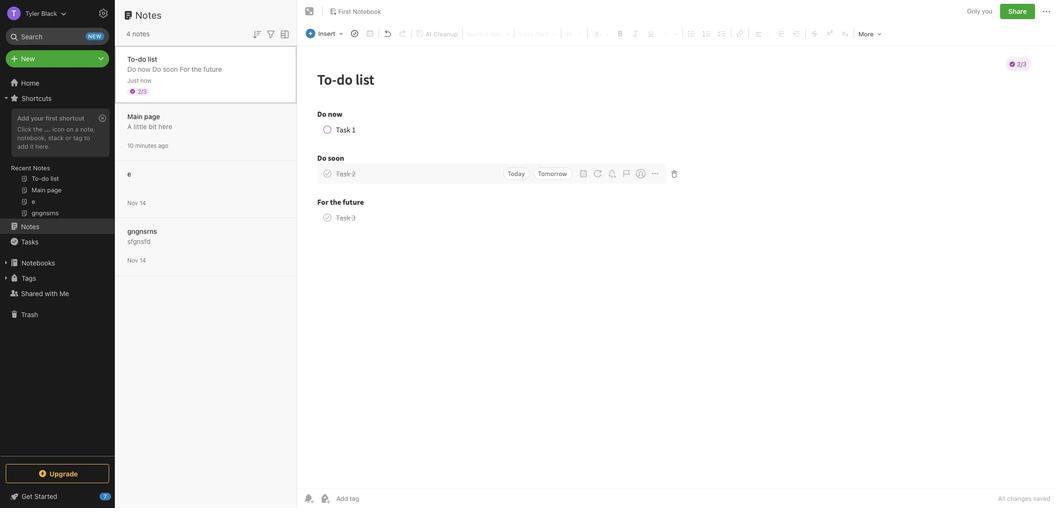 Task type: locate. For each thing, give the bounding box(es) containing it.
changes
[[1008, 495, 1032, 503]]

nov down e
[[127, 199, 138, 207]]

click
[[17, 125, 31, 133]]

now
[[138, 65, 151, 73], [140, 77, 152, 84]]

notebooks
[[22, 259, 55, 267]]

main page a little bit here
[[127, 112, 172, 130]]

notebooks link
[[0, 255, 114, 271]]

now for do
[[138, 65, 151, 73]]

upgrade
[[49, 470, 78, 478]]

bit
[[149, 122, 157, 130]]

tag
[[73, 134, 82, 142]]

1 vertical spatial nov 14
[[127, 257, 146, 264]]

it
[[30, 143, 34, 150]]

0 vertical spatial the
[[192, 65, 202, 73]]

get started
[[22, 493, 57, 501]]

1 horizontal spatial do
[[152, 65, 161, 73]]

Heading level field
[[464, 27, 513, 40]]

1 vertical spatial nov
[[127, 257, 138, 264]]

1 vertical spatial now
[[140, 77, 152, 84]]

nov 14 up gngnsrns
[[127, 199, 146, 207]]

the left ...
[[33, 125, 43, 133]]

the
[[192, 65, 202, 73], [33, 125, 43, 133]]

notes up notes
[[136, 10, 162, 21]]

trash
[[21, 311, 38, 319]]

1 14 from the top
[[140, 199, 146, 207]]

trash link
[[0, 307, 114, 322]]

7
[[104, 494, 107, 500]]

2 nov 14 from the top
[[127, 257, 146, 264]]

highlight image
[[659, 27, 681, 40]]

click to collapse image
[[111, 491, 119, 502]]

undo image
[[381, 27, 395, 40]]

2 14 from the top
[[140, 257, 146, 264]]

notes inside notes link
[[21, 222, 39, 231]]

2 nov from the top
[[127, 257, 138, 264]]

do
[[127, 65, 136, 73], [152, 65, 161, 73]]

home
[[21, 79, 39, 87]]

the right for
[[192, 65, 202, 73]]

group containing add your first shortcut
[[0, 106, 114, 223]]

4 notes
[[126, 30, 150, 38]]

first
[[339, 7, 351, 15]]

do down to-
[[127, 65, 136, 73]]

notes right recent in the top left of the page
[[33, 164, 50, 172]]

task image
[[348, 27, 361, 40]]

notebook
[[353, 7, 381, 15]]

0 vertical spatial nov
[[127, 199, 138, 207]]

tags
[[22, 274, 36, 282]]

new search field
[[12, 28, 104, 45]]

Note Editor text field
[[297, 46, 1059, 489]]

Add tag field
[[336, 495, 407, 503]]

to
[[84, 134, 90, 142]]

more
[[859, 30, 874, 38]]

soon
[[163, 65, 178, 73]]

nov 14
[[127, 199, 146, 207], [127, 257, 146, 264]]

nov
[[127, 199, 138, 207], [127, 257, 138, 264]]

notes link
[[0, 219, 114, 234]]

black
[[41, 9, 57, 17]]

group
[[0, 106, 114, 223]]

View options field
[[277, 28, 291, 40]]

add tag image
[[319, 493, 331, 505]]

shared
[[21, 289, 43, 298]]

note window element
[[297, 0, 1059, 508]]

here
[[159, 122, 172, 130]]

0 horizontal spatial do
[[127, 65, 136, 73]]

now down to-do list
[[138, 65, 151, 73]]

new button
[[6, 50, 109, 68]]

first
[[46, 114, 58, 122]]

notebook,
[[17, 134, 46, 142]]

now up "2/3"
[[140, 77, 152, 84]]

expand notebooks image
[[2, 259, 10, 267]]

Add filters field
[[265, 28, 277, 40]]

new
[[21, 55, 35, 63]]

heading level image
[[464, 27, 513, 40]]

Highlight field
[[659, 27, 682, 40]]

14 down sfgnsfd on the left of page
[[140, 257, 146, 264]]

tree
[[0, 75, 115, 456]]

future
[[204, 65, 222, 73]]

0 vertical spatial 14
[[140, 199, 146, 207]]

0 vertical spatial now
[[138, 65, 151, 73]]

tasks button
[[0, 234, 114, 249]]

14 up gngnsrns
[[140, 199, 146, 207]]

a
[[127, 122, 132, 130]]

notes up tasks
[[21, 222, 39, 231]]

14
[[140, 199, 146, 207], [140, 257, 146, 264]]

2 vertical spatial notes
[[21, 222, 39, 231]]

notes
[[136, 10, 162, 21], [33, 164, 50, 172], [21, 222, 39, 231]]

ago
[[158, 142, 168, 149]]

add a reminder image
[[303, 493, 315, 505]]

first notebook button
[[327, 5, 385, 18]]

page
[[144, 112, 160, 120]]

2 do from the left
[[152, 65, 161, 73]]

for
[[180, 65, 190, 73]]

0 vertical spatial notes
[[136, 10, 162, 21]]

recent
[[11, 164, 31, 172]]

Alignment field
[[750, 27, 774, 40]]

2/3
[[138, 88, 147, 95]]

1 vertical spatial 14
[[140, 257, 146, 264]]

group inside tree
[[0, 106, 114, 223]]

...
[[44, 125, 51, 133]]

note list element
[[115, 0, 297, 508]]

Font size field
[[563, 27, 587, 40]]

0 horizontal spatial the
[[33, 125, 43, 133]]

insert
[[318, 30, 336, 37]]

me
[[60, 289, 69, 298]]

now for just
[[140, 77, 152, 84]]

nov 14 down sfgnsfd on the left of page
[[127, 257, 146, 264]]

0 vertical spatial nov 14
[[127, 199, 146, 207]]

first notebook
[[339, 7, 381, 15]]

font size image
[[563, 27, 586, 40]]

nov down sfgnsfd on the left of page
[[127, 257, 138, 264]]

recent notes
[[11, 164, 50, 172]]

started
[[34, 493, 57, 501]]

do down list
[[152, 65, 161, 73]]

icon on a note, notebook, stack or tag to add it here.
[[17, 125, 95, 150]]



Task type: vqa. For each thing, say whether or not it's contained in the screenshot.
RENAME
no



Task type: describe. For each thing, give the bounding box(es) containing it.
share button
[[1001, 4, 1036, 19]]

gngnsrns
[[127, 227, 157, 235]]

just now
[[127, 77, 152, 84]]

More actions field
[[1041, 4, 1053, 19]]

main
[[127, 112, 143, 120]]

shared with me
[[21, 289, 69, 298]]

new
[[88, 33, 102, 39]]

4
[[126, 30, 131, 38]]

icon
[[52, 125, 65, 133]]

to-
[[127, 55, 138, 63]]

shortcuts button
[[0, 90, 114, 106]]

font color image
[[589, 27, 612, 40]]

saved
[[1034, 495, 1051, 503]]

Search text field
[[12, 28, 102, 45]]

get
[[22, 493, 33, 501]]

notes inside the note list element
[[136, 10, 162, 21]]

only
[[968, 7, 981, 15]]

or
[[65, 134, 71, 142]]

tasks
[[21, 238, 38, 246]]

1 nov from the top
[[127, 199, 138, 207]]

your
[[31, 114, 44, 122]]

more actions image
[[1041, 6, 1053, 17]]

here.
[[35, 143, 50, 150]]

1 horizontal spatial the
[[192, 65, 202, 73]]

1 vertical spatial notes
[[33, 164, 50, 172]]

expand tags image
[[2, 274, 10, 282]]

do now do soon for the future
[[127, 65, 222, 73]]

little
[[134, 122, 147, 130]]

add your first shortcut
[[17, 114, 84, 122]]

e
[[127, 170, 131, 178]]

tyler black
[[25, 9, 57, 17]]

More field
[[856, 27, 885, 41]]

stack
[[48, 134, 64, 142]]

home link
[[0, 75, 115, 90]]

Account field
[[0, 4, 67, 23]]

just
[[127, 77, 139, 84]]

add
[[17, 114, 29, 122]]

Sort options field
[[251, 28, 263, 40]]

upgrade button
[[6, 464, 109, 484]]

a
[[75, 125, 79, 133]]

Font color field
[[589, 27, 613, 40]]

1 vertical spatial the
[[33, 125, 43, 133]]

expand note image
[[304, 6, 316, 17]]

shortcut
[[59, 114, 84, 122]]

only you
[[968, 7, 993, 15]]

tags button
[[0, 271, 114, 286]]

10
[[127, 142, 134, 149]]

add
[[17, 143, 28, 150]]

add filters image
[[265, 29, 277, 40]]

tyler
[[25, 9, 40, 17]]

minutes
[[135, 142, 157, 149]]

settings image
[[98, 8, 109, 19]]

font family image
[[516, 27, 560, 40]]

alignment image
[[751, 27, 774, 40]]

to-do list
[[127, 55, 157, 63]]

list
[[148, 55, 157, 63]]

click the ...
[[17, 125, 51, 133]]

shared with me link
[[0, 286, 114, 301]]

1 do from the left
[[127, 65, 136, 73]]

tree containing home
[[0, 75, 115, 456]]

shortcuts
[[22, 94, 52, 102]]

Help and Learning task checklist field
[[0, 489, 115, 505]]

Font family field
[[516, 27, 560, 40]]

10 minutes ago
[[127, 142, 168, 149]]

you
[[983, 7, 993, 15]]

notes
[[132, 30, 150, 38]]

all changes saved
[[999, 495, 1051, 503]]

all
[[999, 495, 1006, 503]]

share
[[1009, 7, 1028, 15]]

note,
[[80, 125, 95, 133]]

Insert field
[[304, 27, 347, 40]]

do
[[138, 55, 146, 63]]

on
[[66, 125, 74, 133]]

with
[[45, 289, 58, 298]]

1 nov 14 from the top
[[127, 199, 146, 207]]

sfgnsfd
[[127, 237, 151, 245]]



